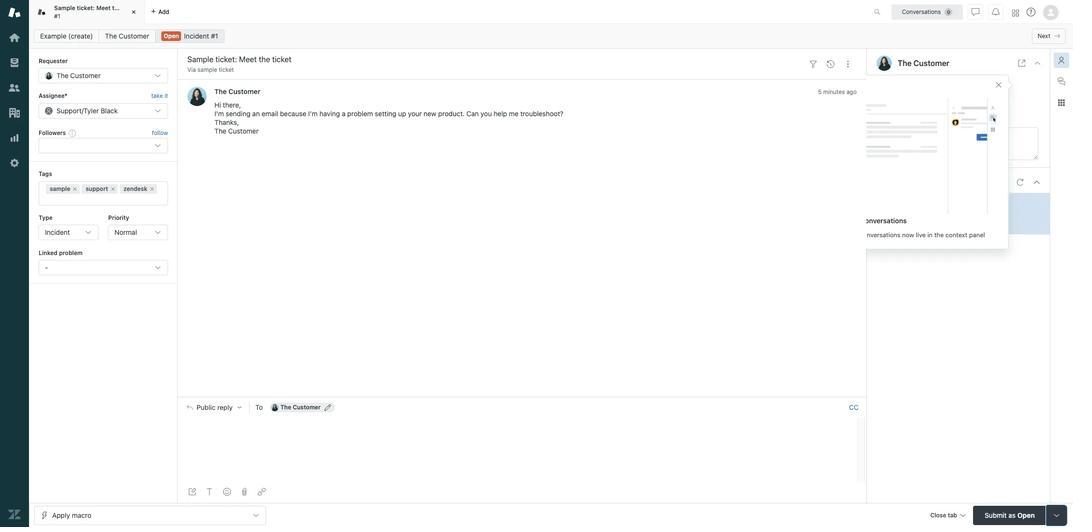 Task type: locate. For each thing, give the bounding box(es) containing it.
2 horizontal spatial ticket
[[971, 199, 988, 207]]

1 vertical spatial conversations
[[860, 231, 900, 239]]

thanks,
[[214, 119, 239, 127]]

customer down "sending"
[[228, 127, 259, 135]]

#1 up via sample ticket
[[211, 32, 218, 40]]

Add user notes text field
[[922, 127, 1038, 160]]

the left add dropdown button
[[112, 4, 121, 12]]

1 remove image from the left
[[72, 186, 78, 192]]

0 vertical spatial the customer link
[[99, 29, 155, 43]]

0 horizontal spatial ticket
[[123, 4, 139, 12]]

close image left add dropdown button
[[129, 7, 139, 17]]

0 vertical spatial #1
[[54, 12, 60, 20]]

priority
[[108, 214, 129, 221]]

me
[[509, 110, 519, 118]]

sample inside sample ticket: meet the ticket 5 minutes ago status
[[895, 199, 919, 207]]

the for sample ticket: meet the ticket #1
[[112, 4, 121, 12]]

0 horizontal spatial ticket:
[[77, 4, 95, 12]]

1 vertical spatial close image
[[1034, 59, 1041, 67]]

sample
[[54, 4, 75, 12], [895, 199, 919, 207]]

0 horizontal spatial the customer link
[[99, 29, 155, 43]]

customer up customer@example.com button
[[914, 59, 950, 68]]

the customer up fri,
[[898, 59, 950, 68]]

customer up support / tyler black
[[70, 72, 101, 80]]

meet inside the sample ticket: meet the ticket #1
[[96, 4, 111, 12]]

0 horizontal spatial ago
[[847, 89, 857, 96]]

public reply
[[197, 404, 233, 412]]

1 vertical spatial meet
[[941, 199, 957, 207]]

1 vertical spatial #1
[[211, 32, 218, 40]]

ticket left add dropdown button
[[123, 4, 139, 12]]

ticket right via
[[219, 66, 234, 73]]

1 side from the top
[[845, 217, 859, 225]]

followers element
[[39, 138, 168, 154]]

i'm down 'hi'
[[214, 110, 224, 118]]

take it
[[151, 92, 168, 100]]

can
[[466, 110, 479, 118]]

0 horizontal spatial i'm
[[214, 110, 224, 118]]

sample for sample ticket: meet the ticket 5 minutes ago status
[[895, 199, 919, 207]]

user image
[[877, 56, 892, 71]]

conversations
[[902, 8, 941, 15]]

the down thanks, at left top
[[214, 127, 226, 135]]

sample up example (create)
[[54, 4, 75, 12]]

0 horizontal spatial sample
[[50, 185, 70, 192]]

the inside 'requester' element
[[57, 72, 68, 80]]

requester element
[[39, 68, 168, 84]]

reply
[[217, 404, 233, 412]]

followers
[[39, 129, 66, 137]]

close image right the view more details image
[[1034, 59, 1041, 67]]

the
[[105, 32, 117, 40], [898, 59, 912, 68], [57, 72, 68, 80], [214, 88, 227, 96], [214, 127, 226, 135], [280, 404, 291, 412]]

2 vertical spatial ticket
[[971, 199, 988, 207]]

0 horizontal spatial remove image
[[72, 186, 78, 192]]

main element
[[0, 0, 29, 528]]

english (united states)
[[922, 112, 994, 121]]

meet inside sample ticket: meet the ticket 5 minutes ago status
[[941, 199, 957, 207]]

0 horizontal spatial problem
[[59, 250, 83, 257]]

problem down incident popup button
[[59, 250, 83, 257]]

1 vertical spatial 5
[[895, 210, 899, 217]]

add button
[[145, 0, 175, 24]]

zendesk image
[[8, 509, 21, 522]]

1 horizontal spatial 5
[[895, 210, 899, 217]]

1 horizontal spatial ago
[[924, 210, 934, 217]]

0 vertical spatial open
[[164, 32, 179, 40]]

setting
[[375, 110, 396, 118]]

sample up 5 minutes ago text box
[[895, 199, 919, 207]]

support
[[57, 107, 82, 115]]

get help image
[[1027, 8, 1035, 16]]

customer down add dropdown button
[[119, 32, 149, 40]]

ticket:
[[77, 4, 95, 12], [920, 199, 940, 207]]

zendesk products image
[[1012, 9, 1019, 16]]

close image
[[129, 7, 139, 17], [1034, 59, 1041, 67]]

minutes down events "image"
[[823, 89, 845, 96]]

0 vertical spatial side
[[845, 217, 859, 225]]

0 vertical spatial minutes
[[823, 89, 845, 96]]

customer inside hi there, i'm sending an email because i'm having a problem setting up your new product. can you help me troubleshoot? thanks, the customer
[[228, 127, 259, 135]]

#1 up example
[[54, 12, 60, 20]]

incident down the type
[[45, 228, 70, 237]]

add link (cmd k) image
[[258, 489, 266, 496]]

problem inside hi there, i'm sending an email because i'm having a problem setting up your new product. can you help me troubleshoot? thanks, the customer
[[347, 110, 373, 118]]

add attachment image
[[240, 489, 248, 496]]

2 remove image from the left
[[110, 186, 116, 192]]

0 horizontal spatial close image
[[129, 7, 139, 17]]

incident
[[184, 32, 209, 40], [45, 228, 70, 237]]

1 horizontal spatial i'm
[[308, 110, 318, 118]]

ticket for sample ticket: meet the ticket 5 minutes ago status
[[971, 199, 988, 207]]

ticket: inside the sample ticket: meet the ticket #1
[[77, 4, 95, 12]]

1 horizontal spatial close image
[[1034, 59, 1041, 67]]

ticket
[[123, 4, 139, 12], [219, 66, 234, 73], [971, 199, 988, 207]]

ticket: up (create)
[[77, 4, 95, 12]]

language
[[877, 112, 907, 121]]

0 horizontal spatial open
[[164, 32, 179, 40]]

the inside the sample ticket: meet the ticket #1
[[112, 4, 121, 12]]

1 vertical spatial ticket:
[[920, 199, 940, 207]]

submit as open
[[985, 512, 1035, 520]]

linked problem
[[39, 250, 83, 257]]

the
[[112, 4, 121, 12], [959, 199, 969, 207], [934, 231, 944, 239]]

side
[[845, 217, 859, 225], [845, 231, 858, 239]]

an
[[252, 110, 260, 118]]

up
[[398, 110, 406, 118]]

15:41
[[934, 97, 950, 105]]

filter image
[[809, 60, 817, 68]]

ago up in at the right of the page
[[924, 210, 934, 217]]

a
[[342, 110, 346, 118]]

1 vertical spatial sample
[[895, 199, 919, 207]]

format text image
[[206, 489, 213, 496]]

the customer link down the sample ticket: meet the ticket #1
[[99, 29, 155, 43]]

pst
[[952, 97, 964, 105]]

sample ticket: meet the ticket 5 minutes ago status
[[895, 199, 988, 228]]

conversations for side conversations now live in the context panel
[[860, 231, 900, 239]]

1 vertical spatial minutes
[[901, 210, 922, 217]]

sample down tags
[[50, 185, 70, 192]]

meet for sample ticket: meet the ticket #1
[[96, 4, 111, 12]]

open down add
[[164, 32, 179, 40]]

ticket inside sample ticket: meet the ticket 5 minutes ago status
[[971, 199, 988, 207]]

1 horizontal spatial #1
[[211, 32, 218, 40]]

remove image
[[72, 186, 78, 192], [110, 186, 116, 192]]

0 horizontal spatial incident
[[45, 228, 70, 237]]

customer@example.com button
[[867, 78, 1050, 93]]

2 side from the top
[[845, 231, 858, 239]]

product.
[[438, 110, 465, 118]]

next button
[[1032, 28, 1066, 44]]

customer inside "secondary" element
[[119, 32, 149, 40]]

the customer link up there,
[[214, 88, 260, 96]]

minutes
[[823, 89, 845, 96], [901, 210, 922, 217]]

0 horizontal spatial #1
[[54, 12, 60, 20]]

problem right a
[[347, 110, 373, 118]]

incident up via
[[184, 32, 209, 40]]

customer up there,
[[228, 88, 260, 96]]

views image
[[8, 57, 21, 69]]

next
[[1038, 32, 1050, 40]]

meet up 'example (create)' button
[[96, 4, 111, 12]]

0 horizontal spatial the
[[112, 4, 121, 12]]

the customer link
[[99, 29, 155, 43], [214, 88, 260, 96]]

status
[[895, 220, 914, 228]]

1 horizontal spatial incident
[[184, 32, 209, 40]]

close image inside tabs tab list
[[129, 7, 139, 17]]

admin image
[[8, 157, 21, 170]]

0 vertical spatial sample
[[198, 66, 217, 73]]

the customer inside "secondary" element
[[105, 32, 149, 40]]

open
[[164, 32, 179, 40], [1018, 512, 1035, 520]]

1 vertical spatial sample
[[50, 185, 70, 192]]

1 horizontal spatial problem
[[347, 110, 373, 118]]

0 vertical spatial ticket
[[123, 4, 139, 12]]

0 vertical spatial sample
[[54, 4, 75, 12]]

/
[[82, 107, 84, 115]]

sample ticket: meet the ticket #1
[[54, 4, 139, 20]]

english
[[922, 112, 944, 121]]

0 horizontal spatial sample
[[54, 4, 75, 12]]

sample right via
[[198, 66, 217, 73]]

ago
[[847, 89, 857, 96], [924, 210, 934, 217]]

1 horizontal spatial meet
[[941, 199, 957, 207]]

remove image right support
[[110, 186, 116, 192]]

5 inside sample ticket: meet the ticket 5 minutes ago status
[[895, 210, 899, 217]]

1 vertical spatial ticket
[[219, 66, 234, 73]]

1 horizontal spatial ticket:
[[920, 199, 940, 207]]

close
[[930, 512, 946, 519]]

0 vertical spatial 5
[[818, 89, 822, 96]]

1 horizontal spatial the
[[934, 231, 944, 239]]

minutes up status
[[901, 210, 922, 217]]

incident inside "secondary" element
[[184, 32, 209, 40]]

the inside sample ticket: meet the ticket 5 minutes ago status
[[959, 199, 969, 207]]

0 vertical spatial problem
[[347, 110, 373, 118]]

the for sample ticket: meet the ticket 5 minutes ago status
[[959, 199, 969, 207]]

ago down ticket actions image
[[847, 89, 857, 96]]

displays possible ticket submission types image
[[1053, 512, 1061, 520]]

minutes inside sample ticket: meet the ticket 5 minutes ago status
[[901, 210, 922, 217]]

meet
[[96, 4, 111, 12], [941, 199, 957, 207]]

incident inside popup button
[[45, 228, 70, 237]]

customers image
[[8, 82, 21, 94]]

new
[[424, 110, 436, 118]]

the customer down the sample ticket: meet the ticket #1
[[105, 32, 149, 40]]

0 vertical spatial ticket:
[[77, 4, 95, 12]]

ticket: up 5 minutes ago text box
[[920, 199, 940, 207]]

sample for sample ticket: meet the ticket #1
[[54, 4, 75, 12]]

sample inside the sample ticket: meet the ticket #1
[[54, 4, 75, 12]]

remove image left support
[[72, 186, 78, 192]]

the up context
[[959, 199, 969, 207]]

time
[[895, 97, 908, 105]]

panel
[[969, 231, 985, 239]]

0 horizontal spatial 5
[[818, 89, 822, 96]]

1 vertical spatial problem
[[59, 250, 83, 257]]

i'm left having
[[308, 110, 318, 118]]

hide composer image
[[518, 394, 526, 401]]

remove image
[[149, 186, 155, 192]]

0 vertical spatial close image
[[129, 7, 139, 17]]

#1 inside "secondary" element
[[211, 32, 218, 40]]

the customer down requester
[[57, 72, 101, 80]]

1 vertical spatial side
[[845, 231, 858, 239]]

black
[[101, 107, 118, 115]]

0 vertical spatial meet
[[96, 4, 111, 12]]

ticket: inside sample ticket: meet the ticket 5 minutes ago status
[[920, 199, 940, 207]]

1 horizontal spatial remove image
[[110, 186, 116, 192]]

conversations up now at the top
[[861, 217, 907, 225]]

1 horizontal spatial minutes
[[901, 210, 922, 217]]

5
[[818, 89, 822, 96], [895, 210, 899, 217]]

2 horizontal spatial the
[[959, 199, 969, 207]]

0 vertical spatial conversations
[[861, 217, 907, 225]]

1 vertical spatial ago
[[924, 210, 934, 217]]

ticket inside the sample ticket: meet the ticket #1
[[123, 4, 139, 12]]

1 horizontal spatial sample
[[895, 199, 919, 207]]

side for side conversations
[[845, 217, 859, 225]]

meet up context
[[941, 199, 957, 207]]

tab containing sample ticket: meet the ticket
[[29, 0, 145, 24]]

the down requester
[[57, 72, 68, 80]]

1 horizontal spatial sample
[[198, 66, 217, 73]]

(create)
[[68, 32, 93, 40]]

0 horizontal spatial meet
[[96, 4, 111, 12]]

meet for sample ticket: meet the ticket 5 minutes ago status
[[941, 199, 957, 207]]

open right as
[[1018, 512, 1035, 520]]

0 vertical spatial the
[[112, 4, 121, 12]]

tab
[[29, 0, 145, 24]]

1 vertical spatial the
[[959, 199, 969, 207]]

1 vertical spatial incident
[[45, 228, 70, 237]]

1 horizontal spatial the customer link
[[214, 88, 260, 96]]

the customer inside 'requester' element
[[57, 72, 101, 80]]

the right in at the right of the page
[[934, 231, 944, 239]]

0 vertical spatial incident
[[184, 32, 209, 40]]

1 vertical spatial open
[[1018, 512, 1035, 520]]

having
[[319, 110, 340, 118]]

troubleshoot?
[[520, 110, 563, 118]]

zendesk
[[124, 185, 147, 192]]

0 vertical spatial ago
[[847, 89, 857, 96]]

conversations down side conversations
[[860, 231, 900, 239]]

(united
[[946, 112, 969, 121]]

public
[[197, 404, 216, 412]]

customer
[[119, 32, 149, 40], [914, 59, 950, 68], [70, 72, 101, 80], [228, 88, 260, 96], [228, 127, 259, 135], [293, 404, 321, 412]]

apply macro
[[52, 512, 91, 520]]

#1
[[54, 12, 60, 20], [211, 32, 218, 40]]

avatar image
[[187, 87, 207, 106]]

ticket up panel
[[971, 199, 988, 207]]

the down the sample ticket: meet the ticket #1
[[105, 32, 117, 40]]

#1 inside the sample ticket: meet the ticket #1
[[54, 12, 60, 20]]



Task type: vqa. For each thing, say whether or not it's contained in the screenshot.
Sample in the SAMPLE TICKET: MEET THE TICKET #1
yes



Task type: describe. For each thing, give the bounding box(es) containing it.
via
[[187, 66, 196, 73]]

incident #1
[[184, 32, 218, 40]]

cc button
[[849, 404, 859, 413]]

customer context image
[[1058, 57, 1065, 64]]

1 horizontal spatial open
[[1018, 512, 1035, 520]]

ticket actions image
[[844, 60, 852, 68]]

normal
[[114, 228, 137, 237]]

incident for incident #1
[[184, 32, 209, 40]]

view more details image
[[1018, 59, 1026, 67]]

notifications image
[[992, 8, 1000, 16]]

assignee*
[[39, 92, 67, 100]]

follow
[[152, 129, 168, 137]]

events image
[[827, 60, 835, 68]]

customer inside 'requester' element
[[70, 72, 101, 80]]

support
[[86, 185, 108, 192]]

now
[[902, 231, 914, 239]]

zendesk support image
[[8, 6, 21, 19]]

5 minutes ago text field
[[818, 89, 857, 96]]

there,
[[223, 101, 241, 109]]

info on adding followers image
[[69, 129, 76, 137]]

the customer link inside "secondary" element
[[99, 29, 155, 43]]

1 horizontal spatial ticket
[[219, 66, 234, 73]]

follow button
[[152, 129, 168, 138]]

example
[[40, 32, 66, 40]]

2 i'm from the left
[[308, 110, 318, 118]]

type
[[39, 214, 53, 221]]

macro
[[72, 512, 91, 520]]

notes
[[877, 128, 895, 136]]

the right user image
[[898, 59, 912, 68]]

the right customer@example.com icon at the bottom left
[[280, 404, 291, 412]]

edit user image
[[324, 405, 331, 412]]

to
[[255, 404, 263, 412]]

requester
[[39, 57, 68, 65]]

live
[[916, 231, 926, 239]]

remove image for sample
[[72, 186, 78, 192]]

ticket: for sample ticket: meet the ticket 5 minutes ago status
[[920, 199, 940, 207]]

secondary element
[[29, 27, 1073, 46]]

hi there, i'm sending an email because i'm having a problem setting up your new product. can you help me troubleshoot? thanks, the customer
[[214, 101, 563, 135]]

organizations image
[[8, 107, 21, 119]]

Subject field
[[185, 54, 803, 65]]

ticket: for sample ticket: meet the ticket #1
[[77, 4, 95, 12]]

customer left edit user icon
[[293, 404, 321, 412]]

take it button
[[151, 91, 168, 101]]

remove image for support
[[110, 186, 116, 192]]

via sample ticket
[[187, 66, 234, 73]]

1 vertical spatial the customer link
[[214, 88, 260, 96]]

get started image
[[8, 31, 21, 44]]

tyler
[[84, 107, 99, 115]]

close tab button
[[926, 506, 969, 527]]

tabs tab list
[[29, 0, 864, 24]]

hi
[[214, 101, 221, 109]]

you
[[481, 110, 492, 118]]

example (create) button
[[34, 29, 99, 43]]

help
[[494, 110, 507, 118]]

the customer up there,
[[214, 88, 260, 96]]

apps image
[[1058, 99, 1065, 107]]

states)
[[971, 112, 994, 121]]

email
[[262, 110, 278, 118]]

incident for incident
[[45, 228, 70, 237]]

fri, 15:41 pst
[[922, 97, 964, 105]]

linked
[[39, 250, 57, 257]]

5 minutes ago
[[818, 89, 857, 96]]

take
[[151, 92, 163, 100]]

conversations for side conversations
[[861, 217, 907, 225]]

tab
[[948, 512, 957, 519]]

the inside hi there, i'm sending an email because i'm having a problem setting up your new product. can you help me troubleshoot? thanks, the customer
[[214, 127, 226, 135]]

submit
[[985, 512, 1007, 520]]

public reply button
[[178, 398, 249, 418]]

sending
[[226, 110, 250, 118]]

ticket for sample ticket: meet the ticket #1
[[123, 4, 139, 12]]

-
[[45, 264, 48, 272]]

draft mode image
[[188, 489, 196, 496]]

local time
[[877, 97, 908, 105]]

assignee* element
[[39, 103, 168, 119]]

your
[[408, 110, 422, 118]]

local
[[877, 97, 893, 105]]

the up 'hi'
[[214, 88, 227, 96]]

insert emojis image
[[223, 489, 231, 496]]

reporting image
[[8, 132, 21, 144]]

the inside "secondary" element
[[105, 32, 117, 40]]

2 vertical spatial the
[[934, 231, 944, 239]]

5 minutes ago text field
[[895, 210, 934, 217]]

cc
[[849, 404, 859, 412]]

button displays agent's chat status as invisible. image
[[972, 8, 979, 16]]

because
[[280, 110, 306, 118]]

side conversations
[[845, 217, 907, 225]]

ago inside sample ticket: meet the ticket 5 minutes ago status
[[924, 210, 934, 217]]

normal button
[[108, 225, 168, 240]]

fri,
[[922, 97, 932, 105]]

close tab
[[930, 512, 957, 519]]

customer@example.com
[[922, 81, 999, 90]]

example (create)
[[40, 32, 93, 40]]

add
[[158, 8, 169, 15]]

open inside "secondary" element
[[164, 32, 179, 40]]

tags
[[39, 171, 52, 178]]

1 i'm from the left
[[214, 110, 224, 118]]

the customer right customer@example.com icon at the bottom left
[[280, 404, 321, 412]]

context
[[946, 231, 967, 239]]

customer@example.com image
[[271, 404, 279, 412]]

as
[[1009, 512, 1016, 520]]

side for side conversations now live in the context panel
[[845, 231, 858, 239]]

conversations button
[[892, 4, 963, 20]]

incident button
[[39, 225, 99, 240]]

side conversations now live in the context panel
[[845, 231, 985, 239]]

linked problem element
[[39, 260, 168, 276]]

support / tyler black
[[57, 107, 118, 115]]

it
[[165, 92, 168, 100]]

in
[[927, 231, 933, 239]]

apply
[[52, 512, 70, 520]]

0 horizontal spatial minutes
[[823, 89, 845, 96]]



